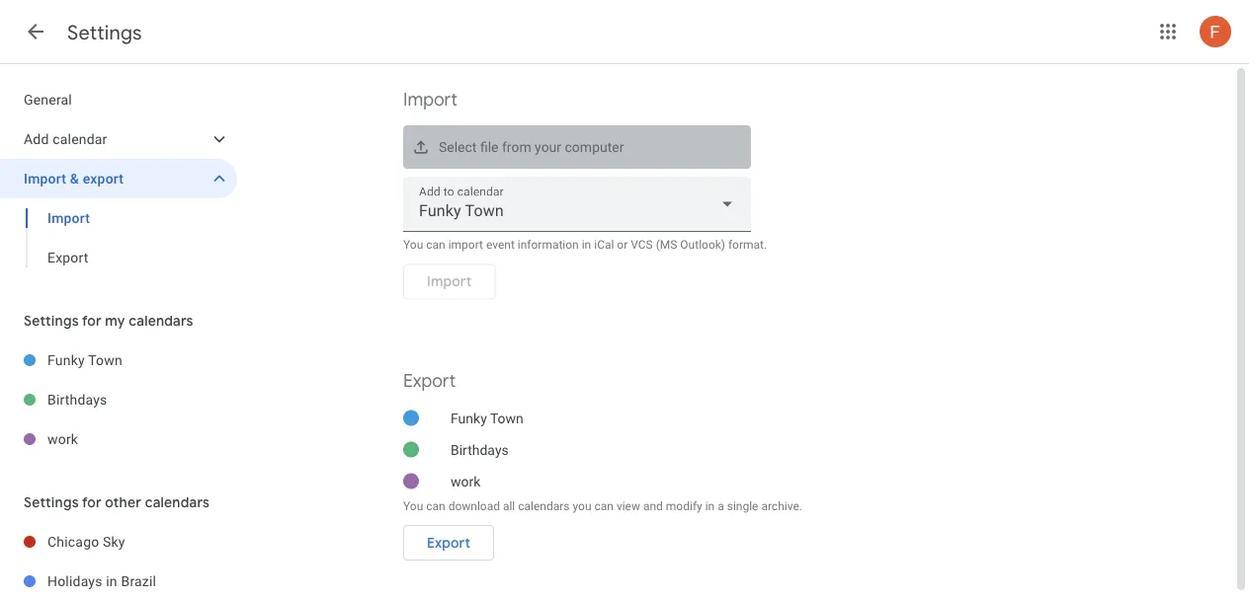 Task type: locate. For each thing, give the bounding box(es) containing it.
ical
[[594, 238, 614, 252]]

or
[[617, 238, 628, 252]]

export for you can download all calendars you can view and modify in a single archive.
[[427, 535, 471, 553]]

chicago sky tree item
[[0, 523, 237, 562]]

birthdays link
[[47, 381, 237, 420]]

birthdays up download
[[451, 442, 509, 458]]

1 vertical spatial settings
[[24, 312, 79, 330]]

import & export tree item
[[0, 159, 237, 199]]

holidays in brazil tree item
[[0, 562, 237, 601]]

format.
[[728, 238, 767, 252]]

import
[[403, 88, 458, 111], [24, 170, 66, 187], [47, 210, 90, 226]]

1 vertical spatial you
[[403, 500, 423, 513]]

0 vertical spatial in
[[582, 238, 591, 252]]

calendars
[[129, 312, 193, 330], [145, 494, 210, 512], [518, 500, 570, 513]]

1 horizontal spatial in
[[582, 238, 591, 252]]

funky
[[47, 352, 85, 369], [451, 410, 487, 427]]

archive.
[[761, 500, 802, 513]]

2 horizontal spatial in
[[705, 500, 715, 513]]

and
[[643, 500, 663, 513]]

1 vertical spatial work
[[451, 474, 481, 490]]

you left download
[[403, 500, 423, 513]]

single
[[727, 500, 759, 513]]

birthdays down funky town tree item
[[47, 392, 107, 408]]

settings for my calendars
[[24, 312, 193, 330]]

0 vertical spatial import
[[403, 88, 458, 111]]

1 you from the top
[[403, 238, 423, 252]]

import up select
[[403, 88, 458, 111]]

0 vertical spatial settings
[[67, 20, 142, 45]]

1 horizontal spatial funky
[[451, 410, 487, 427]]

1 horizontal spatial funky town
[[451, 410, 524, 427]]

tree
[[0, 80, 237, 278]]

settings left my
[[24, 312, 79, 330]]

in left brazil
[[106, 574, 117, 590]]

settings for other calendars
[[24, 494, 210, 512]]

you
[[573, 500, 592, 513]]

export inside group
[[47, 250, 89, 266]]

funky down 'settings for my calendars'
[[47, 352, 85, 369]]

for left other
[[82, 494, 102, 512]]

work link
[[47, 420, 237, 460]]

1 horizontal spatial work
[[451, 474, 481, 490]]

settings for settings
[[67, 20, 142, 45]]

event
[[486, 238, 515, 252]]

1 horizontal spatial birthdays
[[451, 442, 509, 458]]

birthdays
[[47, 392, 107, 408], [451, 442, 509, 458]]

settings up chicago
[[24, 494, 79, 512]]

all
[[503, 500, 515, 513]]

settings for settings for other calendars
[[24, 494, 79, 512]]

0 horizontal spatial work
[[47, 431, 78, 448]]

for
[[82, 312, 102, 330], [82, 494, 102, 512]]

sky
[[103, 534, 125, 551]]

town down 'settings for my calendars'
[[88, 352, 122, 369]]

import & export
[[24, 170, 124, 187]]

select file from your computer
[[439, 139, 624, 155]]

work tree item
[[0, 420, 237, 460]]

holidays in brazil link
[[47, 562, 237, 601]]

0 horizontal spatial birthdays
[[47, 392, 107, 408]]

0 horizontal spatial in
[[106, 574, 117, 590]]

calendars right all
[[518, 500, 570, 513]]

2 for from the top
[[82, 494, 102, 512]]

funky town inside tree item
[[47, 352, 122, 369]]

modify
[[666, 500, 702, 513]]

2 you from the top
[[403, 500, 423, 513]]

1 vertical spatial funky town
[[451, 410, 524, 427]]

funky town
[[47, 352, 122, 369], [451, 410, 524, 427]]

general
[[24, 91, 72, 108]]

outlook)
[[680, 238, 725, 252]]

can left import
[[426, 238, 445, 252]]

chicago sky link
[[47, 523, 237, 562]]

0 vertical spatial birthdays
[[47, 392, 107, 408]]

2 vertical spatial in
[[106, 574, 117, 590]]

1 vertical spatial birthdays
[[451, 442, 509, 458]]

you can import event information in ical or vcs (ms outlook) format.
[[403, 238, 767, 252]]

0 horizontal spatial funky
[[47, 352, 85, 369]]

0 horizontal spatial funky town
[[47, 352, 122, 369]]

chicago sky
[[47, 534, 125, 551]]

funky town down 'settings for my calendars'
[[47, 352, 122, 369]]

in left ical at the left
[[582, 238, 591, 252]]

for left my
[[82, 312, 102, 330]]

0 vertical spatial you
[[403, 238, 423, 252]]

funky town up download
[[451, 410, 524, 427]]

settings
[[67, 20, 142, 45], [24, 312, 79, 330], [24, 494, 79, 512]]

select file from your computer button
[[403, 126, 751, 169]]

0 vertical spatial town
[[88, 352, 122, 369]]

town
[[88, 352, 122, 369], [490, 410, 524, 427]]

funky up download
[[451, 410, 487, 427]]

1 horizontal spatial town
[[490, 410, 524, 427]]

import down import & export
[[47, 210, 90, 226]]

import left &
[[24, 170, 66, 187]]

birthdays inside tree item
[[47, 392, 107, 408]]

1 vertical spatial for
[[82, 494, 102, 512]]

settings right "go back" icon in the left of the page
[[67, 20, 142, 45]]

2 vertical spatial export
[[427, 535, 471, 553]]

None field
[[403, 177, 751, 232]]

town up all
[[490, 410, 524, 427]]

0 vertical spatial funky
[[47, 352, 85, 369]]

work down the birthdays tree item
[[47, 431, 78, 448]]

1 for from the top
[[82, 312, 102, 330]]

you
[[403, 238, 423, 252], [403, 500, 423, 513]]

work
[[47, 431, 78, 448], [451, 474, 481, 490]]

0 horizontal spatial town
[[88, 352, 122, 369]]

you left import
[[403, 238, 423, 252]]

computer
[[565, 139, 624, 155]]

calendars right my
[[129, 312, 193, 330]]

export
[[47, 250, 89, 266], [403, 370, 456, 392], [427, 535, 471, 553]]

can
[[426, 238, 445, 252], [426, 500, 445, 513], [594, 500, 614, 513]]

1 vertical spatial import
[[24, 170, 66, 187]]

0 vertical spatial work
[[47, 431, 78, 448]]

view
[[617, 500, 640, 513]]

0 vertical spatial funky town
[[47, 352, 122, 369]]

calendars up chicago sky link
[[145, 494, 210, 512]]

work up download
[[451, 474, 481, 490]]

can for import
[[426, 238, 445, 252]]

0 vertical spatial export
[[47, 250, 89, 266]]

funky inside tree item
[[47, 352, 85, 369]]

1 vertical spatial export
[[403, 370, 456, 392]]

in
[[582, 238, 591, 252], [705, 500, 715, 513], [106, 574, 117, 590]]

2 vertical spatial settings
[[24, 494, 79, 512]]

can left download
[[426, 500, 445, 513]]

export
[[83, 170, 124, 187]]

calendars for settings for other calendars
[[145, 494, 210, 512]]

0 vertical spatial for
[[82, 312, 102, 330]]

can for download
[[426, 500, 445, 513]]

in left a
[[705, 500, 715, 513]]

download
[[448, 500, 500, 513]]

group
[[0, 199, 237, 278]]



Task type: describe. For each thing, give the bounding box(es) containing it.
export for import
[[47, 250, 89, 266]]

you can download all calendars you can view and modify in a single archive.
[[403, 500, 802, 513]]

from
[[502, 139, 531, 155]]

group containing import
[[0, 199, 237, 278]]

file
[[480, 139, 499, 155]]

for for other
[[82, 494, 102, 512]]

&
[[70, 170, 79, 187]]

information
[[518, 238, 579, 252]]

town inside funky town tree item
[[88, 352, 122, 369]]

calendar
[[53, 131, 107, 147]]

a
[[718, 500, 724, 513]]

go back image
[[24, 20, 47, 43]]

add
[[24, 131, 49, 147]]

for for my
[[82, 312, 102, 330]]

settings for settings for my calendars
[[24, 312, 79, 330]]

1 vertical spatial in
[[705, 500, 715, 513]]

tree containing general
[[0, 80, 237, 278]]

1 vertical spatial funky
[[451, 410, 487, 427]]

you for you can import event information in ical or vcs (ms outlook) format.
[[403, 238, 423, 252]]

in inside tree item
[[106, 574, 117, 590]]

can right you at the bottom left of page
[[594, 500, 614, 513]]

birthdays tree item
[[0, 381, 237, 420]]

holidays
[[47, 574, 102, 590]]

brazil
[[121, 574, 156, 590]]

my
[[105, 312, 125, 330]]

import
[[448, 238, 483, 252]]

other
[[105, 494, 142, 512]]

settings for other calendars tree
[[0, 523, 237, 601]]

2 vertical spatial import
[[47, 210, 90, 226]]

settings for my calendars tree
[[0, 341, 237, 460]]

your
[[535, 139, 561, 155]]

funky town tree item
[[0, 341, 237, 381]]

work inside tree item
[[47, 431, 78, 448]]

settings heading
[[67, 20, 142, 45]]

vcs
[[631, 238, 653, 252]]

import inside tree item
[[24, 170, 66, 187]]

chicago
[[47, 534, 99, 551]]

add calendar
[[24, 131, 107, 147]]

you for you can download all calendars you can view and modify in a single archive.
[[403, 500, 423, 513]]

1 vertical spatial town
[[490, 410, 524, 427]]

calendars for settings for my calendars
[[129, 312, 193, 330]]

select
[[439, 139, 477, 155]]

(ms
[[656, 238, 677, 252]]

holidays in brazil
[[47, 574, 156, 590]]



Task type: vqa. For each thing, say whether or not it's contained in the screenshot.
your
yes



